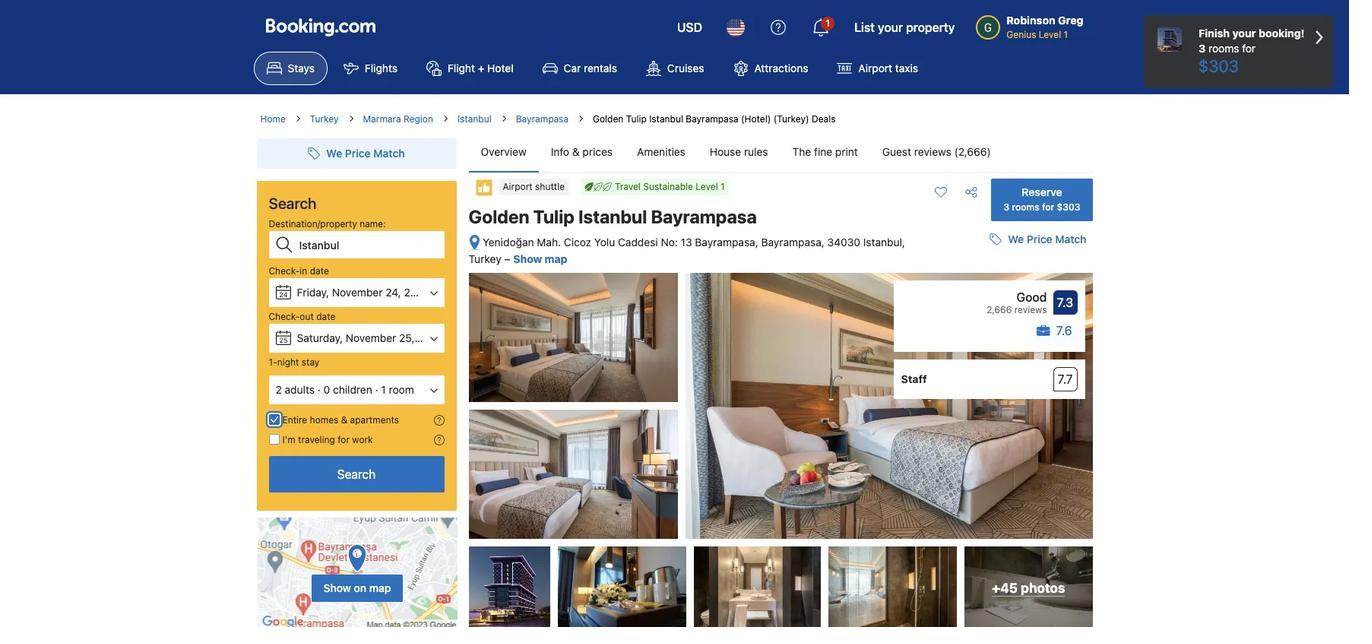 Task type: describe. For each thing, give the bounding box(es) containing it.
0 horizontal spatial search
[[269, 195, 317, 212]]

if you select this option, we'll show you popular business travel features like breakfast, wifi and free parking. image
[[434, 435, 444, 445]]

robinson greg genius level 1
[[1007, 14, 1084, 40]]

house rules
[[710, 145, 768, 158]]

show map button
[[513, 252, 567, 265]]

saturday, november 25, 2023
[[297, 331, 443, 344]]

car rentals link
[[529, 52, 630, 85]]

for inside 'finish your booking! 3 rooms for $303'
[[1242, 42, 1256, 55]]

tulip for golden tulip istanbul bayrampasa (hotel) (turkey) deals
[[626, 113, 647, 125]]

1 bayrampasa, from the left
[[695, 236, 758, 249]]

the fine print link
[[780, 132, 870, 172]]

bayrampasa for golden tulip istanbul bayrampasa (hotel) (turkey) deals
[[686, 113, 739, 125]]

24,
[[386, 286, 401, 299]]

price for we price match dropdown button to the bottom
[[1027, 233, 1052, 246]]

match inside 'search' section
[[373, 147, 405, 160]]

in
[[300, 265, 307, 277]]

1 · from the left
[[318, 383, 321, 396]]

flights link
[[331, 52, 410, 85]]

cruises link
[[633, 52, 717, 85]]

golden tulip istanbul bayrampasa (hotel) (turkey) deals
[[593, 113, 836, 125]]

destination/property
[[269, 218, 357, 230]]

0
[[323, 383, 330, 396]]

+
[[478, 62, 484, 74]]

mah.
[[537, 236, 561, 249]]

scored 7.3 element
[[1053, 290, 1077, 315]]

usd button
[[668, 9, 711, 46]]

tulip for golden tulip istanbul bayrampasa
[[533, 206, 574, 227]]

flight + hotel
[[448, 62, 514, 74]]

flights
[[365, 62, 397, 74]]

istanbul for golden tulip istanbul bayrampasa (hotel) (turkey) deals
[[649, 113, 683, 125]]

car rentals
[[564, 62, 617, 74]]

1-night stay
[[269, 356, 319, 368]]

photos
[[1021, 580, 1065, 596]]

prices
[[583, 145, 613, 158]]

amenities link
[[625, 132, 698, 172]]

we inside 'search' section
[[326, 147, 342, 160]]

friday, november 24, 2023
[[297, 286, 430, 299]]

no:
[[661, 236, 678, 249]]

1 inside dropdown button
[[826, 17, 830, 29]]

cruises
[[667, 62, 704, 74]]

guest
[[882, 145, 911, 158]]

3 inside reserve 3 rooms for $303
[[1004, 201, 1010, 213]]

i'm traveling for work
[[282, 434, 373, 445]]

home
[[260, 113, 286, 125]]

1 horizontal spatial we
[[1008, 233, 1024, 246]]

map for – show map
[[545, 252, 567, 265]]

yolu
[[594, 236, 615, 249]]

finish
[[1199, 27, 1230, 40]]

airport taxis link
[[824, 52, 931, 85]]

istanbul,
[[863, 236, 905, 249]]

25,
[[399, 331, 415, 344]]

– show map
[[504, 252, 567, 265]]

children
[[333, 383, 372, 396]]

hotel
[[487, 62, 514, 74]]

region
[[404, 113, 433, 125]]

on
[[354, 581, 366, 594]]

airport for airport shuttle
[[503, 181, 533, 192]]

homes
[[310, 414, 338, 426]]

+45
[[992, 580, 1018, 596]]

airport shuttle
[[503, 181, 565, 192]]

stays link
[[253, 52, 328, 85]]

& inside 'search' section
[[341, 414, 348, 426]]

+45 photos
[[992, 580, 1065, 596]]

Where are you going? field
[[293, 231, 444, 258]]

fine
[[814, 145, 832, 158]]

1 horizontal spatial &
[[572, 145, 580, 158]]

we price match inside 'search' section
[[326, 147, 405, 160]]

valign  initial image
[[475, 179, 493, 197]]

genius
[[1007, 29, 1036, 40]]

caddesi
[[618, 236, 658, 249]]

taxis
[[895, 62, 918, 74]]

entire
[[282, 414, 307, 426]]

november for friday,
[[332, 286, 383, 299]]

attractions link
[[720, 52, 821, 85]]

2
[[276, 383, 282, 396]]

work
[[352, 434, 373, 445]]

check-out date
[[269, 311, 335, 322]]

marmara region
[[363, 113, 433, 125]]

reserve 3 rooms for $303
[[1004, 185, 1080, 213]]

level inside robinson greg genius level 1
[[1039, 29, 1061, 40]]

amenities
[[637, 145, 685, 158]]

search section
[[250, 126, 463, 627]]

25
[[279, 336, 288, 344]]

turkey inside the yenidoğan mah. cicoz yolu caddesi no: 13 bayrampasa, bayrampasa, 34030 istanbul, turkey
[[469, 252, 501, 265]]

print
[[835, 145, 858, 158]]

1 down house
[[721, 181, 725, 192]]

date for check-in date
[[310, 265, 329, 277]]

home link
[[260, 112, 286, 126]]

rated good element
[[901, 288, 1047, 306]]

3 inside 'finish your booking! 3 rooms for $303'
[[1199, 42, 1206, 55]]

1 vertical spatial level
[[696, 181, 718, 192]]

rightchevron image
[[1316, 26, 1323, 49]]

1 button
[[803, 9, 839, 46]]

(turkey)
[[774, 113, 809, 125]]

7.3
[[1057, 296, 1073, 309]]

night
[[277, 356, 299, 368]]

scored 7.7 element
[[1053, 367, 1077, 392]]

good 2,666 reviews
[[987, 290, 1047, 316]]

travel sustainable level 1
[[615, 181, 725, 192]]

price for we price match dropdown button in the 'search' section
[[345, 147, 371, 160]]

airport for airport taxis
[[858, 62, 892, 74]]

2 bayrampasa, from the left
[[761, 236, 825, 249]]

if you select this option, we'll show you popular business travel features like breakfast, wifi and free parking. image
[[434, 435, 444, 445]]

overview
[[481, 145, 527, 158]]

marmara region link
[[363, 112, 433, 126]]

1 inside robinson greg genius level 1
[[1064, 29, 1068, 40]]

2023 for friday, november 24, 2023
[[404, 286, 430, 299]]

(hotel)
[[741, 113, 771, 125]]

the
[[792, 145, 811, 158]]

1 vertical spatial we price match button
[[984, 226, 1093, 253]]



Task type: vqa. For each thing, say whether or not it's contained in the screenshot.
"2023" for Friday, November 24, 2023
yes



Task type: locate. For each thing, give the bounding box(es) containing it.
0 vertical spatial price
[[345, 147, 371, 160]]

istanbul link
[[458, 112, 492, 126]]

+45 photos link
[[964, 547, 1093, 627]]

tulip up amenities
[[626, 113, 647, 125]]

scored 7.6 element
[[1056, 324, 1072, 338]]

turkey down click to open map view image
[[469, 252, 501, 265]]

0 horizontal spatial level
[[696, 181, 718, 192]]

map for show on map
[[369, 581, 391, 594]]

1 horizontal spatial airport
[[858, 62, 892, 74]]

sustainable
[[643, 181, 693, 192]]

usd
[[677, 21, 702, 34]]

0 vertical spatial reviews
[[914, 145, 951, 158]]

1 vertical spatial reviews
[[1014, 304, 1047, 316]]

(2,666)
[[954, 145, 991, 158]]

1 horizontal spatial bayrampasa,
[[761, 236, 825, 249]]

level right sustainable
[[696, 181, 718, 192]]

check- for in
[[269, 265, 300, 277]]

0 horizontal spatial price
[[345, 147, 371, 160]]

we
[[326, 147, 342, 160], [1008, 233, 1024, 246]]

1 vertical spatial rooms
[[1012, 201, 1040, 213]]

1 vertical spatial map
[[369, 581, 391, 594]]

info & prices
[[551, 145, 613, 158]]

1 horizontal spatial rooms
[[1209, 42, 1239, 55]]

bayrampasa, right 13
[[695, 236, 758, 249]]

search inside button
[[337, 467, 376, 481]]

0 horizontal spatial tulip
[[533, 206, 574, 227]]

your
[[878, 21, 903, 34], [1232, 27, 1256, 40]]

overview link
[[469, 132, 539, 172]]

we'll show you stays where you can have the entire place to yourself image
[[434, 415, 444, 426], [434, 415, 444, 426]]

0 vertical spatial match
[[373, 147, 405, 160]]

golden up yenidoğan
[[469, 206, 529, 227]]

for left rightchevron image
[[1242, 42, 1256, 55]]

1 horizontal spatial level
[[1039, 29, 1061, 40]]

0 vertical spatial map
[[545, 252, 567, 265]]

7.6
[[1056, 324, 1072, 338]]

0 horizontal spatial 3
[[1004, 201, 1010, 213]]

1 vertical spatial check-
[[269, 311, 300, 322]]

rooms inside 'finish your booking! 3 rooms for $303'
[[1209, 42, 1239, 55]]

golden up prices
[[593, 113, 624, 125]]

1 horizontal spatial price
[[1027, 233, 1052, 246]]

name:
[[360, 218, 386, 230]]

0 vertical spatial november
[[332, 286, 383, 299]]

destination/property name:
[[269, 218, 386, 230]]

0 vertical spatial 2023
[[404, 286, 430, 299]]

adults
[[285, 383, 315, 396]]

2023 right '24,'
[[404, 286, 430, 299]]

the fine print
[[792, 145, 858, 158]]

&
[[572, 145, 580, 158], [341, 414, 348, 426]]

1 horizontal spatial istanbul
[[578, 206, 647, 227]]

0 horizontal spatial istanbul
[[458, 113, 492, 125]]

bayrampasa up 13
[[651, 206, 757, 227]]

0 horizontal spatial reviews
[[914, 145, 951, 158]]

travel
[[615, 181, 641, 192]]

turkey right home
[[310, 113, 339, 125]]

deals
[[812, 113, 836, 125]]

november left '24,'
[[332, 286, 383, 299]]

bayrampasa, left the 34030
[[761, 236, 825, 249]]

we price match
[[326, 147, 405, 160], [1008, 233, 1087, 246]]

0 horizontal spatial rooms
[[1012, 201, 1040, 213]]

robinson
[[1007, 14, 1055, 27]]

i'm
[[282, 434, 295, 445]]

your inside 'finish your booking! 3 rooms for $303'
[[1232, 27, 1256, 40]]

entire homes & apartments
[[282, 414, 399, 426]]

2 check- from the top
[[269, 311, 300, 322]]

0 horizontal spatial map
[[369, 581, 391, 594]]

1 left the list
[[826, 17, 830, 29]]

1 horizontal spatial $303
[[1199, 56, 1239, 76]]

show inside 'search' section
[[323, 581, 351, 594]]

car
[[564, 62, 581, 74]]

we down reserve 3 rooms for $303
[[1008, 233, 1024, 246]]

0 horizontal spatial match
[[373, 147, 405, 160]]

0 vertical spatial we price match
[[326, 147, 405, 160]]

reviews up bb logo
[[1014, 304, 1047, 316]]

1 vertical spatial november
[[346, 331, 396, 344]]

$303 inside reserve 3 rooms for $303
[[1057, 201, 1080, 213]]

0 horizontal spatial ·
[[318, 383, 321, 396]]

0 horizontal spatial turkey
[[310, 113, 339, 125]]

booking!
[[1259, 27, 1305, 40]]

1 horizontal spatial map
[[545, 252, 567, 265]]

show on map
[[323, 581, 391, 594]]

show right "–"
[[513, 252, 542, 265]]

1 horizontal spatial we price match
[[1008, 233, 1087, 246]]

0 vertical spatial &
[[572, 145, 580, 158]]

0 vertical spatial level
[[1039, 29, 1061, 40]]

0 horizontal spatial we price match button
[[302, 140, 411, 167]]

0 horizontal spatial bayrampasa,
[[695, 236, 758, 249]]

2023
[[404, 286, 430, 299], [417, 331, 443, 344]]

bayrampasa for golden tulip istanbul bayrampasa
[[651, 206, 757, 227]]

1 horizontal spatial golden
[[593, 113, 624, 125]]

1 vertical spatial 2023
[[417, 331, 443, 344]]

· right the children
[[375, 383, 378, 396]]

2 · from the left
[[375, 383, 378, 396]]

1 horizontal spatial match
[[1055, 233, 1087, 246]]

1 vertical spatial golden
[[469, 206, 529, 227]]

0 vertical spatial date
[[310, 265, 329, 277]]

34030
[[827, 236, 860, 249]]

rooms inside reserve 3 rooms for $303
[[1012, 201, 1040, 213]]

airport left taxis
[[858, 62, 892, 74]]

1 horizontal spatial your
[[1232, 27, 1256, 40]]

search
[[269, 195, 317, 212], [337, 467, 376, 481]]

1 horizontal spatial search
[[337, 467, 376, 481]]

·
[[318, 383, 321, 396], [375, 383, 378, 396]]

friday,
[[297, 286, 329, 299]]

istanbul up yolu
[[578, 206, 647, 227]]

0 horizontal spatial golden
[[469, 206, 529, 227]]

tulip up mah. at the top of the page
[[533, 206, 574, 227]]

1 horizontal spatial turkey
[[469, 252, 501, 265]]

map inside 'search' section
[[369, 581, 391, 594]]

cicoz
[[564, 236, 591, 249]]

0 vertical spatial $303
[[1199, 56, 1239, 76]]

guest reviews (2,666) link
[[870, 132, 1003, 172]]

click to open map view image
[[469, 234, 480, 251]]

reviews
[[914, 145, 951, 158], [1014, 304, 1047, 316]]

we price match button
[[302, 140, 411, 167], [984, 226, 1093, 253]]

istanbul up amenities
[[649, 113, 683, 125]]

0 horizontal spatial we
[[326, 147, 342, 160]]

november left 25, on the bottom
[[346, 331, 396, 344]]

finish your booking! 3 rooms for $303
[[1199, 27, 1305, 76]]

1 vertical spatial we price match
[[1008, 233, 1087, 246]]

0 vertical spatial we price match button
[[302, 140, 411, 167]]

–
[[504, 252, 510, 265]]

search down work
[[337, 467, 376, 481]]

1 left room
[[381, 383, 386, 396]]

date
[[310, 265, 329, 277], [316, 311, 335, 322]]

golden tulip istanbul bayrampasa
[[469, 206, 757, 227]]

2 adults · 0 children · 1 room
[[276, 383, 414, 396]]

1 check- from the top
[[269, 265, 300, 277]]

golden for golden tulip istanbul bayrampasa (hotel) (turkey) deals
[[593, 113, 624, 125]]

1 down "greg"
[[1064, 29, 1068, 40]]

$303 down reserve
[[1057, 201, 1080, 213]]

bayrampasa up info
[[516, 113, 569, 125]]

level
[[1039, 29, 1061, 40], [696, 181, 718, 192]]

& right info
[[572, 145, 580, 158]]

0 vertical spatial we
[[326, 147, 342, 160]]

we price match button down reserve 3 rooms for $303
[[984, 226, 1093, 253]]

map right 'on'
[[369, 581, 391, 594]]

1 vertical spatial 3
[[1004, 201, 1010, 213]]

your account menu robinson greg genius level 1 element
[[976, 7, 1090, 42]]

we down turkey link
[[326, 147, 342, 160]]

0 horizontal spatial airport
[[503, 181, 533, 192]]

· left 0
[[318, 383, 321, 396]]

match down reserve 3 rooms for $303
[[1055, 233, 1087, 246]]

& right homes
[[341, 414, 348, 426]]

reserve
[[1022, 185, 1062, 198]]

1 vertical spatial show
[[323, 581, 351, 594]]

2 horizontal spatial for
[[1242, 42, 1256, 55]]

your right "finish"
[[1232, 27, 1256, 40]]

rules
[[744, 145, 768, 158]]

1 horizontal spatial ·
[[375, 383, 378, 396]]

marmara
[[363, 113, 401, 125]]

2023 right 25, on the bottom
[[417, 331, 443, 344]]

date right out
[[316, 311, 335, 322]]

flight + hotel link
[[413, 52, 526, 85]]

airport taxis
[[858, 62, 918, 74]]

3
[[1199, 42, 1206, 55], [1004, 201, 1010, 213]]

price inside 'search' section
[[345, 147, 371, 160]]

0 vertical spatial show
[[513, 252, 542, 265]]

check- up 24
[[269, 265, 300, 277]]

0 horizontal spatial we price match
[[326, 147, 405, 160]]

bb logo image
[[1037, 325, 1050, 336]]

2 vertical spatial for
[[338, 434, 350, 445]]

1 horizontal spatial reviews
[[1014, 304, 1047, 316]]

$303 down "finish"
[[1199, 56, 1239, 76]]

list your property link
[[845, 9, 964, 46]]

1 horizontal spatial show
[[513, 252, 542, 265]]

0 vertical spatial check-
[[269, 265, 300, 277]]

for left work
[[338, 434, 350, 445]]

we price match down reserve 3 rooms for $303
[[1008, 233, 1087, 246]]

golden
[[593, 113, 624, 125], [469, 206, 529, 227]]

good
[[1017, 290, 1047, 304]]

info
[[551, 145, 569, 158]]

price down marmara
[[345, 147, 371, 160]]

check- for out
[[269, 311, 300, 322]]

$303 inside 'finish your booking! 3 rooms for $303'
[[1199, 56, 1239, 76]]

date for check-out date
[[316, 311, 335, 322]]

we price match button inside 'search' section
[[302, 140, 411, 167]]

out
[[300, 311, 314, 322]]

november for saturday,
[[346, 331, 396, 344]]

0 vertical spatial search
[[269, 195, 317, 212]]

1 vertical spatial airport
[[503, 181, 533, 192]]

1 inside button
[[381, 383, 386, 396]]

your for list your property
[[878, 21, 903, 34]]

1 vertical spatial tulip
[[533, 206, 574, 227]]

apartments
[[350, 414, 399, 426]]

1 horizontal spatial we price match button
[[984, 226, 1093, 253]]

1 vertical spatial for
[[1042, 201, 1054, 213]]

reviews inside good 2,666 reviews
[[1014, 304, 1047, 316]]

bayrampasa up house
[[686, 113, 739, 125]]

1 vertical spatial turkey
[[469, 252, 501, 265]]

2 horizontal spatial istanbul
[[649, 113, 683, 125]]

house rules link
[[698, 132, 780, 172]]

1 vertical spatial &
[[341, 414, 348, 426]]

search up destination/property
[[269, 195, 317, 212]]

match
[[373, 147, 405, 160], [1055, 233, 1087, 246]]

saturday,
[[297, 331, 343, 344]]

check- down 24
[[269, 311, 300, 322]]

your right the list
[[878, 21, 903, 34]]

turkey link
[[310, 112, 339, 126]]

1 horizontal spatial 3
[[1199, 42, 1206, 55]]

1 vertical spatial we
[[1008, 233, 1024, 246]]

greg
[[1058, 14, 1084, 27]]

1 horizontal spatial for
[[1042, 201, 1054, 213]]

0 horizontal spatial show
[[323, 581, 351, 594]]

1 vertical spatial price
[[1027, 233, 1052, 246]]

match down marmara
[[373, 147, 405, 160]]

0 vertical spatial for
[[1242, 42, 1256, 55]]

for inside reserve 3 rooms for $303
[[1042, 201, 1054, 213]]

$303
[[1199, 56, 1239, 76], [1057, 201, 1080, 213]]

level down robinson
[[1039, 29, 1061, 40]]

0 vertical spatial airport
[[858, 62, 892, 74]]

for down reserve
[[1042, 201, 1054, 213]]

rooms down reserve
[[1012, 201, 1040, 213]]

2,666
[[987, 304, 1012, 316]]

0 vertical spatial rooms
[[1209, 42, 1239, 55]]

map down mah. at the top of the page
[[545, 252, 567, 265]]

bayrampasa,
[[695, 236, 758, 249], [761, 236, 825, 249]]

1 horizontal spatial tulip
[[626, 113, 647, 125]]

golden for golden tulip istanbul bayrampasa
[[469, 206, 529, 227]]

0 vertical spatial golden
[[593, 113, 624, 125]]

price down reserve 3 rooms for $303
[[1027, 233, 1052, 246]]

1 vertical spatial match
[[1055, 233, 1087, 246]]

date right in
[[310, 265, 329, 277]]

1 vertical spatial date
[[316, 311, 335, 322]]

0 horizontal spatial &
[[341, 414, 348, 426]]

rooms down "finish"
[[1209, 42, 1239, 55]]

airport left shuttle
[[503, 181, 533, 192]]

0 horizontal spatial your
[[878, 21, 903, 34]]

we price match button down marmara
[[302, 140, 411, 167]]

istanbul for golden tulip istanbul bayrampasa
[[578, 206, 647, 227]]

1 vertical spatial $303
[[1057, 201, 1080, 213]]

7.6 link
[[1031, 321, 1077, 344]]

golden tulip istanbul bayrampasa (hotel) (turkey) deals link
[[593, 113, 836, 125]]

attractions
[[754, 62, 808, 74]]

0 vertical spatial 3
[[1199, 42, 1206, 55]]

reviews inside the guest reviews (2,666) link
[[914, 145, 951, 158]]

show left 'on'
[[323, 581, 351, 594]]

2023 for saturday, november 25, 2023
[[417, 331, 443, 344]]

shuttle
[[535, 181, 565, 192]]

for inside 'search' section
[[338, 434, 350, 445]]

your for finish your booking! 3 rooms for $303
[[1232, 27, 1256, 40]]

0 horizontal spatial $303
[[1057, 201, 1080, 213]]

search button
[[269, 456, 444, 493]]

we price match down marmara
[[326, 147, 405, 160]]

0 vertical spatial turkey
[[310, 113, 339, 125]]

room
[[389, 383, 414, 396]]

check-
[[269, 265, 300, 277], [269, 311, 300, 322]]

istanbul up overview at left
[[458, 113, 492, 125]]

flight
[[448, 62, 475, 74]]

13
[[681, 236, 692, 249]]

info & prices link
[[539, 132, 625, 172]]

list
[[854, 21, 875, 34]]

reviews right guest
[[914, 145, 951, 158]]

0 vertical spatial tulip
[[626, 113, 647, 125]]

1 vertical spatial search
[[337, 467, 376, 481]]

booking.com image
[[266, 18, 375, 36]]

guest reviews (2,666)
[[882, 145, 991, 158]]

0 horizontal spatial for
[[338, 434, 350, 445]]



